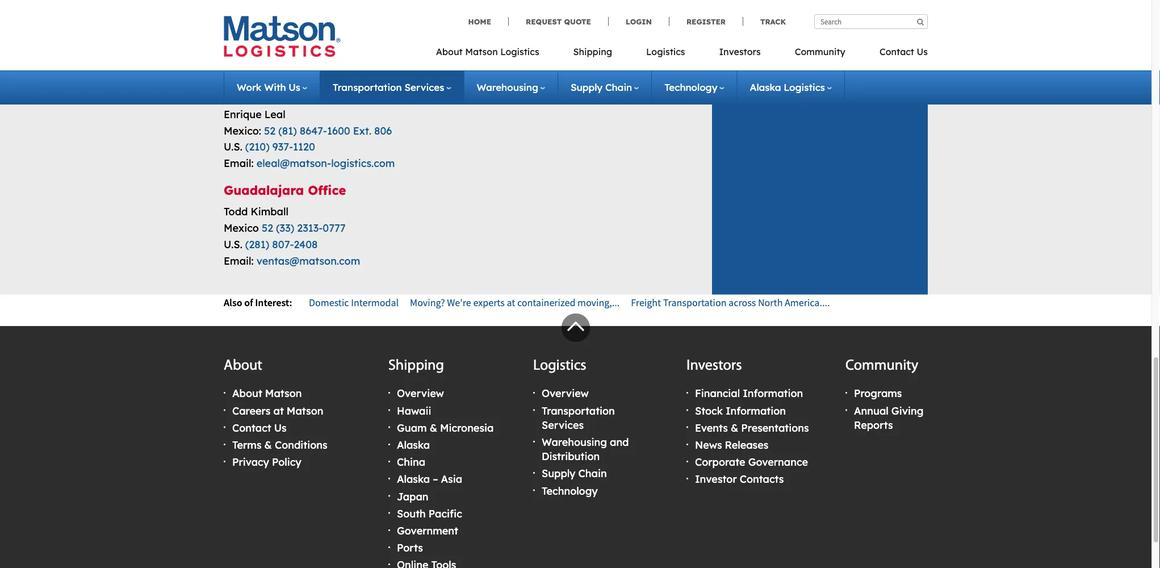 Task type: describe. For each thing, give the bounding box(es) containing it.
terms & conditions link
[[232, 439, 328, 451]]

1120
[[293, 140, 315, 153]]

1 vertical spatial alaska
[[397, 439, 430, 451]]

supply chain link for warehousing link's technology link
[[571, 81, 639, 93]]

0 vertical spatial alaska
[[750, 81, 781, 93]]

and inside overview transportation services warehousing and distribution supply chain technology
[[610, 436, 629, 448]]

ports link
[[397, 541, 423, 554]]

ext.
[[353, 124, 372, 137]]

news
[[695, 439, 722, 451]]

(281)
[[245, 238, 269, 251]]

matson for logistics
[[465, 46, 498, 57]]

corporate governance link
[[695, 456, 809, 468]]

warehousing link
[[477, 81, 545, 93]]

china
[[397, 456, 426, 468]]

micronesia
[[440, 421, 494, 434]]

privacy
[[232, 456, 269, 468]]

supply chain link for technology link corresponding to warehousing and distribution link
[[542, 467, 607, 480]]

intermodal
[[351, 296, 399, 309]]

2 vertical spatial alaska
[[397, 473, 430, 486]]

mexico
[[224, 222, 259, 234]]

transportation for freight transportation across north america....
[[663, 296, 727, 309]]

overview link for logistics
[[542, 387, 589, 400]]

at for containerized
[[507, 296, 516, 309]]

also of interest:
[[224, 296, 292, 309]]

conditions
[[275, 439, 328, 451]]

alaska logistics link
[[750, 81, 832, 93]]

stock
[[695, 404, 723, 417]]

about matson link
[[232, 387, 302, 400]]

community inside "link"
[[795, 46, 846, 57]]

freight
[[631, 296, 661, 309]]

(33)
[[276, 222, 294, 234]]

shipping inside "footer"
[[389, 359, 444, 374]]

ton
[[556, 9, 572, 22]]

to
[[640, 9, 650, 22]]

52 (81) 8647-1600 ext. 806 link
[[264, 124, 392, 137]]

booking
[[330, 59, 370, 72]]

warehousing inside overview transportation services warehousing and distribution supply chain technology
[[542, 436, 607, 448]]

0 vertical spatial information
[[743, 387, 804, 400]]

technology link for warehousing link
[[665, 81, 725, 93]]

at for matson
[[274, 404, 284, 417]]

we're
[[447, 296, 471, 309]]

(210)
[[245, 140, 270, 153]]

asia
[[441, 473, 463, 486]]

1 horizontal spatial technology
[[665, 81, 718, 93]]

footer containing about
[[0, 314, 1152, 568]]

0 horizontal spatial and
[[308, 59, 327, 72]]

mexico:
[[224, 124, 261, 137]]

domestic intermodal
[[309, 296, 399, 309]]

miles
[[345, 26, 370, 39]]

information,
[[373, 59, 434, 72]]

1
[[548, 9, 553, 22]]

monterrey
[[224, 85, 289, 100]]

& inside about matson careers at matson contact us terms & conditions privacy policy
[[265, 439, 272, 451]]

miles,
[[244, 26, 272, 39]]

privacy policy link
[[232, 456, 301, 468]]

carbon
[[290, 9, 325, 22]]

alaska – asia link
[[397, 473, 463, 486]]

transportation services link for warehousing and distribution link
[[542, 404, 615, 431]]

investors link
[[703, 43, 778, 66]]

transportation services
[[333, 81, 445, 93]]

also
[[224, 296, 242, 309]]

interest:
[[255, 296, 292, 309]]

1 vertical spatial for
[[373, 26, 387, 39]]

with
[[264, 81, 286, 93]]

contact inside the top menu navigation
[[880, 46, 915, 57]]

investors inside the top menu navigation
[[720, 46, 761, 57]]

america....
[[785, 296, 830, 309]]

government link
[[397, 524, 458, 537]]

domestic
[[309, 296, 349, 309]]

quote
[[564, 17, 591, 26]]

financial
[[695, 387, 740, 400]]

–
[[433, 473, 438, 486]]

enrique leal mexico: 52 (81) 8647-1600 ext. 806 u.s. (210) 937-1120 email: eleal@matson-logistics.com
[[224, 108, 395, 170]]

about for about
[[224, 359, 262, 374]]

careers at matson link
[[232, 404, 324, 417]]

todd
[[224, 205, 248, 218]]

presentations
[[742, 421, 809, 434]]

products:
[[417, 9, 463, 22]]

ports
[[397, 541, 423, 554]]

0 horizontal spatial of
[[244, 296, 253, 309]]

monterrey office
[[224, 85, 331, 100]]

track link
[[743, 17, 786, 26]]

contact us
[[880, 46, 928, 57]]

leal
[[265, 108, 286, 120]]

& inside overview hawaii guam & micronesia alaska china alaska – asia japan south pacific government ports
[[430, 421, 437, 434]]

terms
[[232, 439, 262, 451]]

shipping inside "link"
[[574, 46, 613, 57]]

search image
[[918, 18, 924, 25]]

& inside financial information stock information events & presentations news releases corporate governance investor contacts
[[731, 421, 739, 434]]

investor
[[695, 473, 737, 486]]

overview for hawaii
[[397, 387, 444, 400]]

can
[[497, 9, 515, 22]]

2408
[[294, 238, 318, 251]]

logistics down community "link"
[[784, 81, 826, 93]]

your
[[392, 9, 414, 22]]

shipping link
[[557, 43, 630, 66]]

0 vertical spatial chain
[[606, 81, 632, 93]]

north
[[758, 296, 783, 309]]

52 (33) 2313-0777 link
[[262, 222, 346, 234]]

us inside the top menu navigation
[[917, 46, 928, 57]]

warehousing and distribution link
[[542, 436, 629, 463]]

annual giving reports link
[[855, 404, 924, 431]]

contact:
[[437, 59, 477, 72]]

just
[[310, 26, 327, 39]]

track
[[761, 17, 786, 26]]

eleal@matson-logistics.com link
[[257, 157, 395, 170]]

u.s. inside todd kimball mexico 52 (33) 2313-0777 u.s. (281) 807-2408 email: ventas@matson.com
[[224, 238, 242, 251]]

logistics down backtop image
[[534, 359, 587, 374]]

moving,...
[[578, 296, 620, 309]]

0 vertical spatial supply
[[571, 81, 603, 93]]

pacific
[[429, 507, 462, 520]]

about for about matson logistics
[[436, 46, 463, 57]]

domestic intermodal link
[[309, 296, 399, 309]]

financial information link
[[695, 387, 804, 400]]

u.s. inside enrique leal mexico: 52 (81) 8647-1600 ext. 806 u.s. (210) 937-1120 email: eleal@matson-logistics.com
[[224, 140, 242, 153]]

matson logistics image
[[224, 16, 341, 57]]

overview for transportation
[[542, 387, 589, 400]]

logistics.com
[[331, 157, 395, 170]]



Task type: vqa. For each thing, say whether or not it's contained in the screenshot.
construct
no



Task type: locate. For each thing, give the bounding box(es) containing it.
1 overview link from the left
[[397, 387, 444, 400]]

0 vertical spatial and
[[308, 59, 327, 72]]

1 vertical spatial supply chain link
[[542, 467, 607, 480]]

investor contacts link
[[695, 473, 784, 486]]

1 vertical spatial shipping
[[389, 359, 444, 374]]

overview hawaii guam & micronesia alaska china alaska – asia japan south pacific government ports
[[397, 387, 494, 554]]

1 vertical spatial and
[[610, 436, 629, 448]]

technology link down the top menu navigation
[[665, 81, 725, 93]]

contact inside about matson careers at matson contact us terms & conditions privacy policy
[[232, 421, 271, 434]]

events & presentations link
[[695, 421, 809, 434]]

investors up 'financial'
[[687, 359, 742, 374]]

about inside "about matson logistics" link
[[436, 46, 463, 57]]

overview link for shipping
[[397, 387, 444, 400]]

1 vertical spatial chain
[[579, 467, 607, 480]]

register link
[[669, 17, 743, 26]]

0 horizontal spatial overview
[[397, 387, 444, 400]]

0 vertical spatial 52
[[264, 124, 276, 137]]

community link
[[778, 43, 863, 66]]

u.s.
[[224, 140, 242, 153], [224, 238, 242, 251]]

shipping
[[574, 46, 613, 57], [389, 359, 444, 374]]

community up alaska logistics "link"
[[795, 46, 846, 57]]

for
[[224, 59, 240, 72]]

1 horizontal spatial us
[[289, 81, 301, 93]]

transportation for overview transportation services warehousing and distribution supply chain technology
[[542, 404, 615, 417]]

technology
[[665, 81, 718, 93], [542, 484, 598, 497]]

matson up the careers at matson "link"
[[265, 387, 302, 400]]

about matson logistics
[[436, 46, 539, 57]]

1 vertical spatial about
[[224, 359, 262, 374]]

52 inside todd kimball mexico 52 (33) 2313-0777 u.s. (281) 807-2408 email: ventas@matson.com
[[262, 222, 273, 234]]

contacts
[[740, 473, 784, 486]]

overview link
[[397, 387, 444, 400], [542, 387, 589, 400]]

shipping up hawaii link
[[389, 359, 444, 374]]

of right ton at the left of page
[[575, 9, 585, 22]]

annual
[[855, 404, 889, 417]]

japan
[[397, 490, 429, 503]]

shipping down 'quote' on the top of the page
[[574, 46, 613, 57]]

programs
[[855, 387, 903, 400]]

alaska logistics
[[750, 81, 826, 93]]

alaska up japan link
[[397, 473, 430, 486]]

52 for mexico:
[[264, 124, 276, 137]]

0 vertical spatial at
[[507, 296, 516, 309]]

2 overview from the left
[[542, 387, 589, 400]]

0 vertical spatial matson
[[465, 46, 498, 57]]

login
[[626, 17, 652, 26]]

community
[[795, 46, 846, 57], [846, 359, 919, 374]]

of right also
[[244, 296, 253, 309]]

for right the miles
[[373, 26, 387, 39]]

overview inside overview transportation services warehousing and distribution supply chain technology
[[542, 387, 589, 400]]

for transit times and booking information, contact:
[[224, 59, 477, 72]]

todd kimball mexico 52 (33) 2313-0777 u.s. (281) 807-2408 email: ventas@matson.com
[[224, 205, 360, 267]]

technology link down distribution on the bottom
[[542, 484, 598, 497]]

contact
[[880, 46, 915, 57], [232, 421, 271, 434]]

overview inside overview hawaii guam & micronesia alaska china alaska – asia japan south pacific government ports
[[397, 387, 444, 400]]

email: down (281)
[[224, 254, 254, 267]]

59
[[330, 26, 342, 39]]

0 vertical spatial contact us link
[[863, 43, 928, 66]]

1 vertical spatial services
[[542, 419, 584, 431]]

1 horizontal spatial warehousing
[[542, 436, 607, 448]]

1 horizontal spatial transportation services link
[[542, 404, 615, 431]]

trains
[[466, 9, 494, 22]]

0 horizontal spatial technology link
[[542, 484, 598, 497]]

0 horizontal spatial transportation services link
[[333, 81, 451, 93]]

0 vertical spatial for
[[375, 9, 389, 22]]

1 vertical spatial community
[[846, 359, 919, 374]]

south
[[397, 507, 426, 520]]

stock information link
[[695, 404, 786, 417]]

supply chain link down shipping "link" at top
[[571, 81, 639, 93]]

office for monterrey office
[[293, 85, 331, 100]]

& right guam
[[430, 421, 437, 434]]

0 horizontal spatial transportation
[[333, 81, 402, 93]]

for left your
[[375, 9, 389, 22]]

community up programs link on the right of the page
[[846, 359, 919, 374]]

1 vertical spatial contact
[[232, 421, 271, 434]]

0 horizontal spatial shipping
[[389, 359, 444, 374]]

of inside reduced carbon footprint for your products: trains can move 1 ton of freight up to 480 miles, versus just 59 miles for trucks
[[575, 9, 585, 22]]

and
[[308, 59, 327, 72], [610, 436, 629, 448]]

matson inside the top menu navigation
[[465, 46, 498, 57]]

chain
[[606, 81, 632, 93], [579, 467, 607, 480]]

0 vertical spatial supply chain link
[[571, 81, 639, 93]]

technology inside overview transportation services warehousing and distribution supply chain technology
[[542, 484, 598, 497]]

releases
[[725, 439, 769, 451]]

1 u.s. from the top
[[224, 140, 242, 153]]

matson up conditions
[[287, 404, 324, 417]]

u.s. down "mexico"
[[224, 238, 242, 251]]

guadalajara office
[[224, 182, 346, 198]]

1 vertical spatial transportation services link
[[542, 404, 615, 431]]

top menu navigation
[[436, 43, 928, 66]]

matson up contact:
[[465, 46, 498, 57]]

806
[[374, 124, 392, 137]]

0 horizontal spatial contact
[[232, 421, 271, 434]]

0 vertical spatial u.s.
[[224, 140, 242, 153]]

overview transportation services warehousing and distribution supply chain technology
[[542, 387, 629, 497]]

1 horizontal spatial overview
[[542, 387, 589, 400]]

1 vertical spatial information
[[726, 404, 786, 417]]

logistics up warehousing link
[[501, 46, 539, 57]]

transportation up warehousing and distribution link
[[542, 404, 615, 417]]

register
[[687, 17, 726, 26]]

2 overview link from the left
[[542, 387, 589, 400]]

Search search field
[[815, 14, 928, 29]]

supply down distribution on the bottom
[[542, 467, 576, 480]]

of
[[575, 9, 585, 22], [244, 296, 253, 309]]

1 horizontal spatial overview link
[[542, 387, 589, 400]]

office down eleal@matson-logistics.com link at the left top of the page
[[308, 182, 346, 198]]

0 vertical spatial office
[[293, 85, 331, 100]]

2 vertical spatial about
[[232, 387, 262, 400]]

guam & micronesia link
[[397, 421, 494, 434]]

0 horizontal spatial community
[[795, 46, 846, 57]]

1 vertical spatial of
[[244, 296, 253, 309]]

backtop image
[[562, 314, 590, 342]]

0777
[[323, 222, 346, 234]]

807-
[[272, 238, 294, 251]]

1 vertical spatial email:
[[224, 254, 254, 267]]

0 vertical spatial transportation
[[333, 81, 402, 93]]

across
[[729, 296, 756, 309]]

supply chain
[[571, 81, 632, 93]]

2 horizontal spatial transportation
[[663, 296, 727, 309]]

technology link for warehousing and distribution link
[[542, 484, 598, 497]]

0 vertical spatial technology link
[[665, 81, 725, 93]]

reduced carbon footprint for your products: trains can move 1 ton of freight up to 480 miles, versus just 59 miles for trucks
[[244, 9, 672, 39]]

technology down distribution on the bottom
[[542, 484, 598, 497]]

office down times
[[293, 85, 331, 100]]

1 horizontal spatial contact us link
[[863, 43, 928, 66]]

1 vertical spatial u.s.
[[224, 238, 242, 251]]

0 horizontal spatial us
[[274, 421, 287, 434]]

supply chain link down distribution on the bottom
[[542, 467, 607, 480]]

2 horizontal spatial us
[[917, 46, 928, 57]]

warehousing down "about matson logistics" link
[[477, 81, 539, 93]]

1 vertical spatial office
[[308, 182, 346, 198]]

about up careers
[[232, 387, 262, 400]]

1 vertical spatial transportation
[[663, 296, 727, 309]]

at down about matson 'link'
[[274, 404, 284, 417]]

1 horizontal spatial contact
[[880, 46, 915, 57]]

trucks
[[390, 26, 420, 39]]

u.s. down mexico:
[[224, 140, 242, 153]]

guadalajara
[[224, 182, 304, 198]]

1 vertical spatial supply
[[542, 467, 576, 480]]

52 down the 'kimball'
[[262, 222, 273, 234]]

2 vertical spatial us
[[274, 421, 287, 434]]

chain inside overview transportation services warehousing and distribution supply chain technology
[[579, 467, 607, 480]]

0 horizontal spatial services
[[405, 81, 445, 93]]

1 vertical spatial at
[[274, 404, 284, 417]]

transportation left across
[[663, 296, 727, 309]]

0 vertical spatial services
[[405, 81, 445, 93]]

office
[[293, 85, 331, 100], [308, 182, 346, 198]]

email: inside todd kimball mexico 52 (33) 2313-0777 u.s. (281) 807-2408 email: ventas@matson.com
[[224, 254, 254, 267]]

1 horizontal spatial and
[[610, 436, 629, 448]]

contact down search search field
[[880, 46, 915, 57]]

email: inside enrique leal mexico: 52 (81) 8647-1600 ext. 806 u.s. (210) 937-1120 email: eleal@matson-logistics.com
[[224, 157, 254, 170]]

1 horizontal spatial services
[[542, 419, 584, 431]]

52 inside enrique leal mexico: 52 (81) 8647-1600 ext. 806 u.s. (210) 937-1120 email: eleal@matson-logistics.com
[[264, 124, 276, 137]]

about inside about matson careers at matson contact us terms & conditions privacy policy
[[232, 387, 262, 400]]

information up 'events & presentations' link
[[726, 404, 786, 417]]

(281) 807-2408 link
[[245, 238, 318, 251]]

work with us
[[237, 81, 301, 93]]

logistics down 480
[[647, 46, 685, 57]]

transportation services link for warehousing link
[[333, 81, 451, 93]]

experts
[[473, 296, 505, 309]]

technology down the top menu navigation
[[665, 81, 718, 93]]

us right with
[[289, 81, 301, 93]]

0 horizontal spatial &
[[265, 439, 272, 451]]

2 email: from the top
[[224, 254, 254, 267]]

0 vertical spatial technology
[[665, 81, 718, 93]]

home link
[[469, 17, 509, 26]]

1 email: from the top
[[224, 157, 254, 170]]

0 horizontal spatial overview link
[[397, 387, 444, 400]]

1 overview from the left
[[397, 387, 444, 400]]

reports
[[855, 419, 894, 431]]

move
[[518, 9, 545, 22]]

technology link
[[665, 81, 725, 93], [542, 484, 598, 497]]

corporate
[[695, 456, 746, 468]]

supply
[[571, 81, 603, 93], [542, 467, 576, 480]]

transportation inside overview transportation services warehousing and distribution supply chain technology
[[542, 404, 615, 417]]

giving
[[892, 404, 924, 417]]

alaska link
[[397, 439, 430, 451]]

1 vertical spatial us
[[289, 81, 301, 93]]

programs link
[[855, 387, 903, 400]]

1 horizontal spatial technology link
[[665, 81, 725, 93]]

about
[[436, 46, 463, 57], [224, 359, 262, 374], [232, 387, 262, 400]]

investors inside "footer"
[[687, 359, 742, 374]]

policy
[[272, 456, 301, 468]]

0 vertical spatial community
[[795, 46, 846, 57]]

work
[[237, 81, 262, 93]]

transportation services link down information, at the top
[[333, 81, 451, 93]]

about matson logistics link
[[436, 43, 557, 66]]

alaska down investors link
[[750, 81, 781, 93]]

us down search icon
[[917, 46, 928, 57]]

1 vertical spatial 52
[[262, 222, 273, 234]]

2 u.s. from the top
[[224, 238, 242, 251]]

1 horizontal spatial at
[[507, 296, 516, 309]]

services inside overview transportation services warehousing and distribution supply chain technology
[[542, 419, 584, 431]]

office for guadalajara office
[[308, 182, 346, 198]]

0 horizontal spatial warehousing
[[477, 81, 539, 93]]

0 horizontal spatial contact us link
[[232, 421, 287, 434]]

login link
[[609, 17, 669, 26]]

us inside about matson careers at matson contact us terms & conditions privacy policy
[[274, 421, 287, 434]]

at right experts
[[507, 296, 516, 309]]

contact down careers
[[232, 421, 271, 434]]

supply down shipping "link" at top
[[571, 81, 603, 93]]

information up presentations
[[743, 387, 804, 400]]

1 horizontal spatial community
[[846, 359, 919, 374]]

None search field
[[815, 14, 928, 29]]

1 horizontal spatial transportation
[[542, 404, 615, 417]]

transportation services link up warehousing and distribution link
[[542, 404, 615, 431]]

about for about matson careers at matson contact us terms & conditions privacy policy
[[232, 387, 262, 400]]

2 vertical spatial transportation
[[542, 404, 615, 417]]

1 vertical spatial investors
[[687, 359, 742, 374]]

moving? we're experts at containerized moving,...
[[410, 296, 620, 309]]

1 horizontal spatial &
[[430, 421, 437, 434]]

52 for mexico
[[262, 222, 273, 234]]

work with us link
[[237, 81, 307, 93]]

0 vertical spatial investors
[[720, 46, 761, 57]]

footer
[[0, 314, 1152, 568]]

services down information, at the top
[[405, 81, 445, 93]]

warehousing
[[477, 81, 539, 93], [542, 436, 607, 448]]

0 vertical spatial shipping
[[574, 46, 613, 57]]

careers
[[232, 404, 271, 417]]

52 down leal at the top
[[264, 124, 276, 137]]

logistics
[[501, 46, 539, 57], [647, 46, 685, 57], [784, 81, 826, 93], [534, 359, 587, 374]]

0 horizontal spatial at
[[274, 404, 284, 417]]

8647-
[[300, 124, 327, 137]]

0 vertical spatial email:
[[224, 157, 254, 170]]

1 horizontal spatial shipping
[[574, 46, 613, 57]]

0 vertical spatial about
[[436, 46, 463, 57]]

reduced
[[244, 9, 287, 22]]

0 vertical spatial us
[[917, 46, 928, 57]]

about up contact:
[[436, 46, 463, 57]]

chain down shipping "link" at top
[[606, 81, 632, 93]]

alaska down guam
[[397, 439, 430, 451]]

1 vertical spatial contact us link
[[232, 421, 287, 434]]

chain down warehousing and distribution link
[[579, 467, 607, 480]]

ventas@matson.com link
[[257, 254, 360, 267]]

1 vertical spatial matson
[[265, 387, 302, 400]]

1 vertical spatial technology link
[[542, 484, 598, 497]]

0 vertical spatial contact
[[880, 46, 915, 57]]

2 vertical spatial matson
[[287, 404, 324, 417]]

us up terms & conditions link
[[274, 421, 287, 434]]

at inside about matson careers at matson contact us terms & conditions privacy policy
[[274, 404, 284, 417]]

0 vertical spatial warehousing
[[477, 81, 539, 93]]

section
[[698, 0, 943, 294]]

email: down (210)
[[224, 157, 254, 170]]

937-
[[273, 140, 293, 153]]

0 vertical spatial transportation services link
[[333, 81, 451, 93]]

matson for careers
[[265, 387, 302, 400]]

transportation down for transit times and booking information, contact:
[[333, 81, 402, 93]]

0 horizontal spatial technology
[[542, 484, 598, 497]]

warehousing up distribution on the bottom
[[542, 436, 607, 448]]

0 vertical spatial of
[[575, 9, 585, 22]]

about up about matson 'link'
[[224, 359, 262, 374]]

supply inside overview transportation services warehousing and distribution supply chain technology
[[542, 467, 576, 480]]

times
[[278, 59, 305, 72]]

1 horizontal spatial of
[[575, 9, 585, 22]]

japan link
[[397, 490, 429, 503]]

& up news releases link
[[731, 421, 739, 434]]

& up privacy policy link
[[265, 439, 272, 451]]

logistics link
[[630, 43, 703, 66]]

contact us link down search search field
[[863, 43, 928, 66]]

&
[[430, 421, 437, 434], [731, 421, 739, 434], [265, 439, 272, 451]]

investors down track link
[[720, 46, 761, 57]]

1 vertical spatial technology
[[542, 484, 598, 497]]

transportation services link
[[333, 81, 451, 93], [542, 404, 615, 431]]

2 horizontal spatial &
[[731, 421, 739, 434]]

services up distribution on the bottom
[[542, 419, 584, 431]]

request quote
[[526, 17, 591, 26]]

1 vertical spatial warehousing
[[542, 436, 607, 448]]

request quote link
[[509, 17, 609, 26]]

contact us link down careers
[[232, 421, 287, 434]]

containerized
[[518, 296, 576, 309]]



